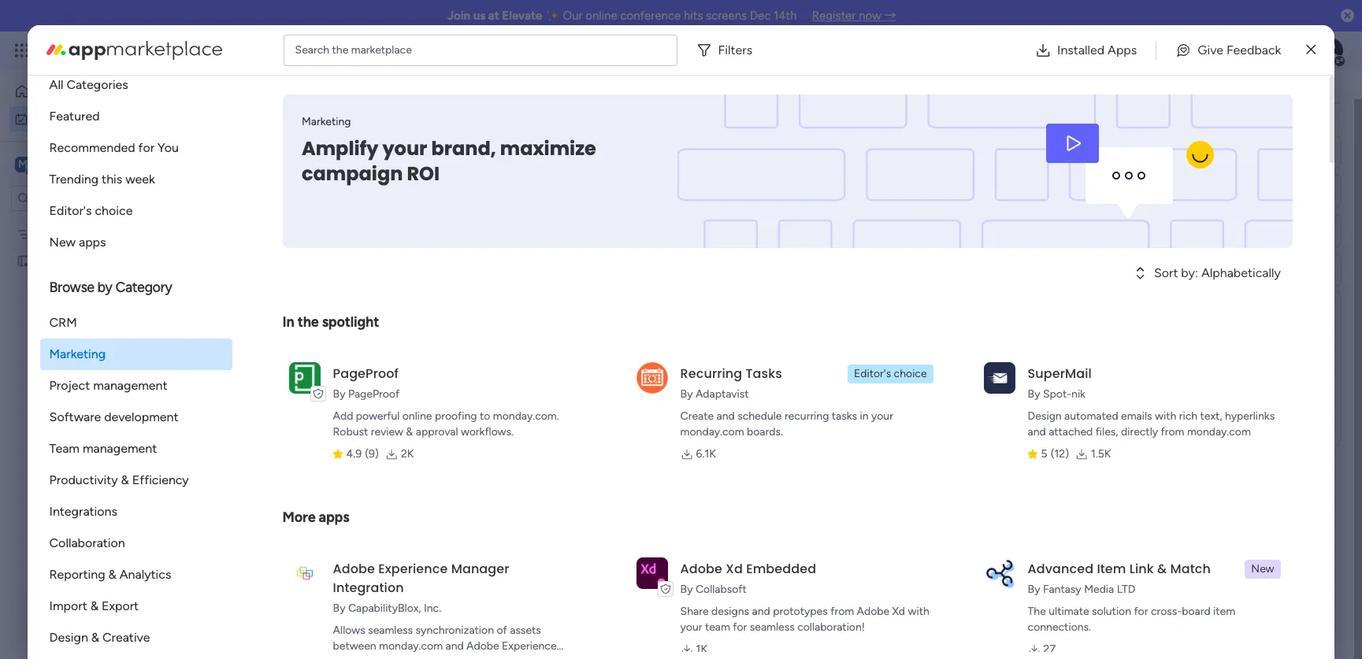 Task type: vqa. For each thing, say whether or not it's contained in the screenshot.
By
yes



Task type: locate. For each thing, give the bounding box(es) containing it.
new up browse
[[49, 235, 76, 250]]

board
[[715, 196, 744, 209], [683, 229, 712, 243], [61, 254, 90, 268], [1093, 367, 1122, 381]]

editor's up in
[[854, 367, 892, 381]]

amplify
[[302, 136, 378, 162]]

design automated emails with rich text, hyperlinks and attached files, directly from monday.com
[[1028, 410, 1275, 439]]

from down rich
[[1161, 426, 1185, 439]]

1 horizontal spatial board
[[1182, 605, 1211, 619]]

1 vertical spatial with
[[908, 605, 930, 619]]

filters button
[[690, 34, 765, 66]]

2 vertical spatial the
[[298, 314, 319, 331]]

1 horizontal spatial with
[[1156, 410, 1177, 423]]

app logo image
[[289, 362, 320, 394], [637, 362, 668, 394], [984, 362, 1016, 394], [289, 558, 320, 589], [637, 558, 668, 589], [984, 558, 1016, 589]]

for left cross-
[[1135, 605, 1149, 619]]

board left item
[[1182, 605, 1211, 619]]

1 horizontal spatial customize
[[1072, 80, 1139, 98]]

my for my board
[[37, 227, 52, 241]]

by up share
[[681, 583, 693, 597]]

give feedback button
[[1164, 34, 1295, 66]]

files,
[[1096, 426, 1119, 439]]

item left 1
[[256, 229, 279, 242]]

1 vertical spatial work
[[53, 112, 77, 125]]

emails
[[1122, 410, 1153, 423]]

1 vertical spatial marketing
[[49, 347, 106, 362]]

design down import
[[49, 631, 88, 646]]

by:
[[1182, 266, 1199, 281]]

customize
[[1072, 80, 1139, 98], [528, 132, 581, 145]]

None search field
[[233, 126, 381, 151]]

0 horizontal spatial design
[[49, 631, 88, 646]]

tasks
[[832, 410, 858, 423]]

my inside button
[[35, 112, 50, 125]]

efficiency
[[132, 473, 189, 488]]

for inside the ultimate solution for cross-board item connections.
[[1135, 605, 1149, 619]]

2 horizontal spatial for
[[1135, 605, 1149, 619]]

m
[[18, 157, 28, 171]]

0 vertical spatial design
[[1028, 410, 1062, 423]]

0 horizontal spatial the
[[298, 314, 319, 331]]

apps down search in workspace field
[[79, 235, 106, 250]]

at
[[488, 9, 500, 23]]

export
[[102, 599, 139, 614]]

/ up 'robust'
[[341, 395, 349, 415]]

0 vertical spatial the
[[332, 43, 349, 56]]

working
[[1181, 229, 1222, 242]]

app logo image left the recurring
[[637, 362, 668, 394]]

0 horizontal spatial seamless
[[368, 624, 413, 638]]

5
[[1042, 448, 1048, 461]]

1 vertical spatial /
[[341, 395, 349, 415]]

seamless
[[750, 621, 795, 635], [368, 624, 413, 638]]

online inside the add powerful online proofing to monday.com. robust review & approval workflows.
[[403, 410, 432, 423]]

people
[[1066, 145, 1099, 159], [985, 196, 1019, 209]]

management for team management
[[83, 441, 157, 456]]

1 horizontal spatial the
[[332, 43, 349, 56]]

2 horizontal spatial first
[[1069, 367, 1090, 381]]

group
[[868, 196, 899, 209], [843, 230, 872, 242]]

/ down 'campaign'
[[330, 196, 338, 216]]

from up collaboration!
[[831, 605, 855, 619]]

2 vertical spatial first
[[1069, 367, 1090, 381]]

my down see plans button
[[236, 91, 273, 127]]

allows
[[333, 624, 365, 638]]

seamless down the prototypes
[[750, 621, 795, 635]]

2 vertical spatial first board
[[1069, 367, 1122, 381]]

new right match
[[1252, 563, 1275, 576]]

the right 'search'
[[332, 43, 349, 56]]

1 vertical spatial online
[[403, 410, 432, 423]]

week right next
[[301, 395, 338, 415]]

1 horizontal spatial monday.com
[[681, 426, 744, 439]]

adobe experience manager integration by capabilityblox, inc.
[[333, 560, 510, 616]]

my up boards, at the right
[[1142, 80, 1160, 98]]

0 vertical spatial from
[[1161, 426, 1185, 439]]

0 vertical spatial week
[[125, 172, 155, 187]]

0 horizontal spatial customize
[[528, 132, 581, 145]]

1 vertical spatial to
[[480, 410, 491, 423]]

app logo image left advanced
[[984, 558, 1016, 589]]

1 horizontal spatial new
[[1252, 563, 1275, 576]]

work for monday
[[127, 41, 156, 59]]

marketing up project
[[49, 347, 106, 362]]

item 1
[[256, 229, 286, 242]]

1 image
[[1133, 32, 1147, 50]]

1 vertical spatial choice
[[894, 367, 927, 381]]

board inside the ultimate solution for cross-board item connections.
[[1182, 605, 1211, 619]]

and right the designs
[[752, 605, 771, 619]]

the left boards, at the right
[[1097, 113, 1113, 126]]

help image
[[1263, 43, 1279, 58]]

designs
[[712, 605, 750, 619]]

shareable board image
[[17, 253, 32, 268]]

new
[[49, 235, 76, 250], [1252, 563, 1275, 576]]

status for status column
[[1066, 224, 1098, 238]]

apps right more
[[319, 509, 349, 527]]

by up allows
[[333, 602, 346, 616]]

workspace selection element
[[15, 155, 132, 175]]

/
[[330, 196, 338, 216], [341, 395, 349, 415], [376, 508, 383, 528]]

2 vertical spatial for
[[733, 621, 747, 635]]

embedded
[[747, 560, 817, 579]]

& left creative
[[91, 631, 99, 646]]

for down the designs
[[733, 621, 747, 635]]

items right done
[[469, 132, 496, 145]]

0 vertical spatial editor's choice
[[49, 203, 133, 218]]

0 up 'robust'
[[352, 400, 359, 413]]

0 horizontal spatial marketing
[[49, 347, 106, 362]]

with
[[1156, 410, 1177, 423], [908, 605, 930, 619]]

adobe down of
[[467, 640, 499, 653]]

0 horizontal spatial /
[[330, 196, 338, 216]]

design
[[1028, 410, 1062, 423], [49, 631, 88, 646]]

work for my
[[53, 112, 77, 125]]

5 (12)
[[1042, 448, 1070, 461]]

to right like
[[1305, 113, 1316, 126]]

2 horizontal spatial your
[[872, 410, 894, 423]]

work up columns
[[1163, 80, 1196, 98]]

and left people
[[1199, 113, 1218, 126]]

0 vertical spatial work
[[127, 41, 156, 59]]

the right the in
[[298, 314, 319, 331]]

apps marketplace image
[[46, 41, 222, 60]]

add powerful online proofing to monday.com. robust review & approval workflows.
[[333, 410, 559, 439]]

design for design automated emails with rich text, hyperlinks and attached files, directly from monday.com
[[1028, 410, 1062, 423]]

2 vertical spatial items
[[325, 456, 353, 470]]

work right the monday
[[127, 41, 156, 59]]

editor's choice down trending this week
[[49, 203, 133, 218]]

your down share
[[681, 621, 703, 635]]

join us at elevate ✨ our online conference hits screens dec 14th
[[447, 9, 797, 23]]

1 vertical spatial your
[[872, 410, 894, 423]]

0 vertical spatial first board
[[659, 229, 712, 243]]

0 vertical spatial apps
[[79, 235, 106, 250]]

online right our
[[586, 9, 618, 23]]

& left efficiency
[[121, 473, 129, 488]]

register
[[812, 9, 856, 23]]

board down search in workspace field
[[55, 227, 84, 241]]

monday.com down inc.
[[379, 640, 443, 653]]

1 vertical spatial people
[[985, 196, 1019, 209]]

& inside the add powerful online proofing to monday.com. robust review & approval workflows.
[[406, 426, 413, 439]]

design inside design automated emails with rich text, hyperlinks and attached files, directly from monday.com
[[1028, 410, 1062, 423]]

see
[[1319, 113, 1336, 126]]

first board heading
[[1069, 366, 1122, 382]]

& up "export"
[[108, 568, 116, 582]]

0 vertical spatial customize
[[1072, 80, 1139, 98]]

0 horizontal spatial with
[[908, 605, 930, 619]]

online up approval
[[403, 410, 432, 423]]

status column
[[1066, 224, 1139, 238]]

1 horizontal spatial item
[[1097, 560, 1127, 579]]

0 vertical spatial online
[[586, 9, 618, 23]]

1 vertical spatial the
[[1097, 113, 1113, 126]]

workspace
[[67, 156, 129, 171]]

synchronization
[[416, 624, 494, 638]]

customize for customize
[[528, 132, 581, 145]]

2 horizontal spatial items
[[469, 132, 496, 145]]

experience down assets
[[502, 640, 557, 653]]

first inside list box
[[37, 254, 59, 268]]

1 vertical spatial 0
[[316, 456, 323, 470]]

conference
[[621, 9, 681, 23]]

0 horizontal spatial items
[[325, 456, 353, 470]]

browse by category
[[49, 279, 172, 296]]

group for group title
[[843, 230, 872, 242]]

0 horizontal spatial from
[[831, 605, 855, 619]]

monday.com inside allows seamless synchronization of assets between monday.com and adobe experience manager.
[[379, 640, 443, 653]]

item up media
[[1097, 560, 1127, 579]]

my down search in workspace field
[[37, 227, 52, 241]]

my down home
[[35, 112, 50, 125]]

monday.com.
[[493, 410, 559, 423]]

0 horizontal spatial your
[[382, 136, 427, 162]]

category
[[115, 279, 172, 296]]

pageproof
[[333, 365, 399, 383], [348, 388, 400, 401]]

status up working on it
[[1199, 196, 1231, 209]]

1 vertical spatial first
[[37, 254, 59, 268]]

(12)
[[1051, 448, 1070, 461]]

monday.com down text,
[[1188, 426, 1252, 439]]

1 horizontal spatial experience
[[502, 640, 557, 653]]

0 vertical spatial group
[[868, 196, 899, 209]]

work down home
[[53, 112, 77, 125]]

fantasy
[[1044, 583, 1082, 597]]

first board for first board 'group'
[[1069, 367, 1122, 381]]

and inside main content
[[1199, 113, 1218, 126]]

/ right date
[[376, 508, 383, 528]]

app logo image for create and schedule recurring tasks in your monday.com boards.
[[637, 362, 668, 394]]

reporting
[[49, 568, 105, 582]]

for left you
[[138, 140, 155, 155]]

overdue /
[[266, 196, 341, 216]]

1 vertical spatial from
[[831, 605, 855, 619]]

1 vertical spatial apps
[[319, 509, 349, 527]]

rich
[[1180, 410, 1198, 423]]

customize inside customize button
[[528, 132, 581, 145]]

editor's choice
[[49, 203, 133, 218], [854, 367, 927, 381]]

0 horizontal spatial work
[[279, 91, 342, 127]]

1 horizontal spatial first board
[[659, 229, 712, 243]]

1 vertical spatial experience
[[502, 640, 557, 653]]

adobe up integration
[[333, 560, 375, 579]]

search image
[[362, 132, 374, 145]]

0 horizontal spatial work
[[53, 112, 77, 125]]

experience
[[379, 560, 448, 579], [502, 640, 557, 653]]

1 horizontal spatial work
[[127, 41, 156, 59]]

your
[[382, 136, 427, 162], [872, 410, 894, 423], [681, 621, 703, 635]]

to up workflows.
[[480, 410, 491, 423]]

1 horizontal spatial apps
[[319, 509, 349, 527]]

recurring tasks
[[681, 365, 783, 383]]

from inside design automated emails with rich text, hyperlinks and attached files, directly from monday.com
[[1161, 426, 1185, 439]]

adobe up the collabsoft
[[681, 560, 723, 579]]

group left title
[[843, 230, 872, 242]]

0 vertical spatial to
[[1305, 113, 1316, 126]]

1 horizontal spatial your
[[681, 621, 703, 635]]

design & creative
[[49, 631, 150, 646]]

first board inside 'group'
[[1069, 367, 1122, 381]]

boards,
[[1116, 113, 1152, 126]]

new for new apps
[[49, 235, 76, 250]]

status down date
[[1066, 224, 1098, 238]]

without
[[266, 508, 322, 528]]

list box containing my board
[[0, 218, 201, 487]]

1 vertical spatial xd
[[893, 605, 906, 619]]

this
[[102, 172, 122, 187]]

0 left the 4.9 on the bottom
[[316, 456, 323, 470]]

1 horizontal spatial editor's
[[854, 367, 892, 381]]

week right the this
[[125, 172, 155, 187]]

& left "export"
[[90, 599, 99, 614]]

monday.com down create
[[681, 426, 744, 439]]

0 horizontal spatial 0
[[316, 456, 323, 470]]

work
[[1163, 80, 1196, 98], [279, 91, 342, 127]]

editor's choice up in
[[854, 367, 927, 381]]

create and schedule recurring tasks in your monday.com boards.
[[681, 410, 894, 439]]

& up 2k
[[406, 426, 413, 439]]

1 horizontal spatial online
[[586, 9, 618, 23]]

apps for more apps
[[319, 509, 349, 527]]

0 horizontal spatial for
[[138, 140, 155, 155]]

like
[[1286, 113, 1303, 126]]

by up add
[[333, 388, 346, 401]]

1 horizontal spatial 0
[[352, 400, 359, 413]]

seamless down capabilityblox,
[[368, 624, 413, 638]]

and up 5
[[1028, 426, 1047, 439]]

new apps
[[49, 235, 106, 250]]

1 vertical spatial item
[[1097, 560, 1127, 579]]

0 vertical spatial your
[[382, 136, 427, 162]]

register now →
[[812, 9, 896, 23]]

1 horizontal spatial first
[[659, 229, 681, 243]]

work up amplify
[[279, 91, 342, 127]]

banner logo image
[[986, 95, 1274, 248]]

0 horizontal spatial new
[[49, 235, 76, 250]]

experience inside adobe experience manager integration by capabilityblox, inc.
[[379, 560, 448, 579]]

0 vertical spatial items
[[469, 132, 496, 145]]

software development
[[49, 410, 179, 425]]

by left spot- at bottom
[[1028, 388, 1041, 401]]

1 vertical spatial editor's choice
[[854, 367, 927, 381]]

to inside the add powerful online proofing to monday.com. robust review & approval workflows.
[[480, 410, 491, 423]]

0 vertical spatial pageproof
[[333, 365, 399, 383]]

item
[[256, 229, 279, 242], [1097, 560, 1127, 579]]

experience up inc.
[[379, 560, 448, 579]]

manager
[[451, 560, 510, 579]]

items up review
[[362, 400, 389, 413]]

0 horizontal spatial editor's choice
[[49, 203, 133, 218]]

first inside heading
[[1069, 367, 1090, 381]]

0 horizontal spatial xd
[[726, 560, 743, 579]]

reporting & analytics
[[49, 568, 171, 582]]

your right in
[[872, 410, 894, 423]]

workspace image
[[15, 156, 31, 173]]

my for my work
[[236, 91, 273, 127]]

and down synchronization
[[446, 640, 464, 653]]

items down 'robust'
[[325, 456, 353, 470]]

&
[[406, 426, 413, 439], [121, 473, 129, 488], [1158, 560, 1168, 579], [108, 568, 116, 582], [90, 599, 99, 614], [91, 631, 99, 646]]

adobe up collaboration!
[[857, 605, 890, 619]]

app logo image left the collabsoft
[[637, 558, 668, 589]]

2 horizontal spatial /
[[376, 508, 383, 528]]

apps image
[[1190, 43, 1206, 58]]

0 vertical spatial board
[[55, 227, 84, 241]]

first board group
[[1066, 366, 1329, 420]]

marketing up amplify
[[302, 115, 351, 128]]

no
[[1082, 397, 1097, 411]]

list box
[[0, 218, 201, 487]]

and down adaptavist
[[717, 410, 735, 423]]

week
[[125, 172, 155, 187], [301, 395, 338, 415]]

all categories
[[49, 77, 128, 92]]

give feedback link
[[1164, 34, 1295, 66]]

0 horizontal spatial online
[[403, 410, 432, 423]]

in
[[860, 410, 869, 423]]

my inside list box
[[37, 227, 52, 241]]

your right search icon
[[382, 136, 427, 162]]

monday
[[70, 41, 124, 59]]

in the spotlight
[[283, 314, 379, 331]]

join
[[447, 9, 471, 23]]

group up title
[[868, 196, 899, 209]]

by fantasy media ltd
[[1028, 583, 1136, 597]]

with inside design automated emails with rich text, hyperlinks and attached files, directly from monday.com
[[1156, 410, 1177, 423]]

by up create
[[681, 388, 693, 401]]

0 horizontal spatial apps
[[79, 235, 106, 250]]

0 vertical spatial with
[[1156, 410, 1177, 423]]

app logo image left spot- at bottom
[[984, 362, 1016, 394]]

& right 'link'
[[1158, 560, 1168, 579]]

option
[[0, 220, 201, 223]]

editor's up my board
[[49, 203, 92, 218]]

1 vertical spatial new
[[1252, 563, 1275, 576]]

app logo image for the ultimate solution for cross-board item connections.
[[984, 558, 1016, 589]]

0 horizontal spatial item
[[256, 229, 279, 242]]

1 horizontal spatial from
[[1161, 426, 1185, 439]]

board inside list box
[[61, 254, 90, 268]]

first
[[659, 229, 681, 243], [37, 254, 59, 268], [1069, 367, 1090, 381]]

search everything image
[[1229, 43, 1245, 58]]

monday work management
[[70, 41, 245, 59]]

design down spot- at bottom
[[1028, 410, 1062, 423]]

0 horizontal spatial status
[[1066, 224, 1098, 238]]

app logo image down more
[[289, 558, 320, 589]]

1 horizontal spatial marketing
[[302, 115, 351, 128]]

main content
[[209, 38, 1363, 660]]

1 vertical spatial first board
[[37, 254, 90, 268]]

0 horizontal spatial to
[[480, 410, 491, 423]]

roi
[[407, 161, 440, 187]]

work inside button
[[53, 112, 77, 125]]

0 horizontal spatial experience
[[379, 560, 448, 579]]

0 vertical spatial experience
[[379, 560, 448, 579]]

monday.com inside design automated emails with rich text, hyperlinks and attached files, directly from monday.com
[[1188, 426, 1252, 439]]

marketing inside marketing amplify your brand, maximize campaign roi
[[302, 115, 351, 128]]

dec
[[750, 9, 771, 23]]

maximize
[[500, 136, 596, 162]]

app logo image up next week / 0 items at the bottom left
[[289, 362, 320, 394]]

adobe inside share designs and prototypes from adobe xd with your team for seamless collaboration!
[[857, 605, 890, 619]]



Task type: describe. For each thing, give the bounding box(es) containing it.
by
[[97, 279, 112, 296]]

invite members image
[[1156, 43, 1171, 58]]

cross-
[[1152, 605, 1182, 619]]

first for 'first board' link on the top of page
[[659, 229, 681, 243]]

jacob simon image
[[1319, 38, 1344, 63]]

create
[[681, 410, 714, 423]]

people
[[1220, 113, 1254, 126]]

adobe xd embedded by collabsoft
[[681, 560, 817, 597]]

dapulse x slim image
[[1307, 41, 1317, 60]]

2k
[[401, 448, 414, 461]]

alphabetically
[[1202, 266, 1282, 281]]

recurring
[[681, 365, 743, 383]]

0 items
[[316, 456, 353, 470]]

select product image
[[14, 43, 30, 58]]

customize for customize my work
[[1072, 80, 1139, 98]]

xd inside adobe xd embedded by collabsoft
[[726, 560, 743, 579]]

done
[[441, 132, 466, 145]]

items inside next week / 0 items
[[362, 400, 389, 413]]

Filter dashboard by text search field
[[233, 126, 381, 151]]

apps for new apps
[[79, 235, 106, 250]]

main workspace
[[36, 156, 129, 171]]

1 vertical spatial pageproof
[[348, 388, 400, 401]]

& for efficiency
[[121, 473, 129, 488]]

powerful
[[356, 410, 400, 423]]

& for export
[[90, 599, 99, 614]]

title
[[875, 230, 895, 242]]

0 vertical spatial item
[[256, 229, 279, 242]]

the for marketplace
[[332, 43, 349, 56]]

see
[[276, 43, 294, 57]]

the for boards,
[[1097, 113, 1113, 126]]

assets
[[510, 624, 541, 638]]

my work
[[35, 112, 77, 125]]

adobe inside adobe experience manager integration by capabilityblox, inc.
[[333, 560, 375, 579]]

pageproof by pageproof
[[333, 365, 400, 401]]

0 vertical spatial /
[[330, 196, 338, 216]]

1 vertical spatial editor's
[[854, 367, 892, 381]]

1k
[[696, 643, 708, 657]]

robust
[[333, 426, 368, 439]]

see plans
[[276, 43, 323, 57]]

apps
[[1108, 42, 1138, 57]]

by inside adobe xd embedded by collabsoft
[[681, 583, 693, 597]]

more apps
[[283, 509, 349, 527]]

my work
[[236, 91, 342, 127]]

status for status
[[1199, 196, 1231, 209]]

installed
[[1058, 42, 1105, 57]]

0 vertical spatial for
[[138, 140, 155, 155]]

experience inside allows seamless synchronization of assets between monday.com and adobe experience manager.
[[502, 640, 557, 653]]

with inside share designs and prototypes from adobe xd with your team for seamless collaboration!
[[908, 605, 930, 619]]

design for design & creative
[[49, 631, 88, 646]]

0 horizontal spatial people
[[985, 196, 1019, 209]]

0 horizontal spatial board
[[55, 227, 84, 241]]

our
[[563, 9, 583, 23]]

seamless inside allows seamless synchronization of assets between monday.com and adobe experience manager.
[[368, 624, 413, 638]]

next week / 0 items
[[266, 395, 389, 415]]

by adaptavist
[[681, 388, 749, 401]]

(9)
[[365, 448, 379, 461]]

first board for 'first board' link on the top of page
[[659, 229, 712, 243]]

and inside allows seamless synchronization of assets between monday.com and adobe experience manager.
[[446, 640, 464, 653]]

& for creative
[[91, 631, 99, 646]]

your inside share designs and prototypes from adobe xd with your team for seamless collaboration!
[[681, 621, 703, 635]]

and inside design automated emails with rich text, hyperlinks and attached files, directly from monday.com
[[1028, 426, 1047, 439]]

marketing for marketing
[[49, 347, 106, 362]]

creative
[[102, 631, 150, 646]]

1 horizontal spatial to
[[1305, 113, 1316, 126]]

categories
[[67, 77, 128, 92]]

inc.
[[424, 602, 441, 616]]

capabilityblox,
[[348, 602, 421, 616]]

week inside main content
[[301, 395, 338, 415]]

link
[[1130, 560, 1155, 579]]

& for analytics
[[108, 568, 116, 582]]

1 horizontal spatial choice
[[894, 367, 927, 381]]

installed apps button
[[1023, 34, 1150, 66]]

now
[[859, 9, 882, 23]]

0 horizontal spatial week
[[125, 172, 155, 187]]

by inside pageproof by pageproof
[[333, 388, 346, 401]]

a
[[325, 508, 335, 528]]

main content containing overdue /
[[209, 38, 1363, 660]]

approval
[[416, 426, 458, 439]]

share
[[681, 605, 709, 619]]

no selection
[[1082, 397, 1145, 411]]

by up the
[[1028, 583, 1041, 597]]

adobe inside allows seamless synchronization of assets between monday.com and adobe experience manager.
[[467, 640, 499, 653]]

by inside supermail by spot-nik
[[1028, 388, 1041, 401]]

0 vertical spatial management
[[159, 41, 245, 59]]

search the marketplace
[[295, 43, 412, 56]]

for inside share designs and prototypes from adobe xd with your team for seamless collaboration!
[[733, 621, 747, 635]]

selection
[[1100, 397, 1145, 411]]

first for first board 'group'
[[1069, 367, 1090, 381]]

Search in workspace field
[[33, 189, 132, 207]]

management for project management
[[93, 378, 167, 393]]

by inside adobe experience manager integration by capabilityblox, inc.
[[333, 602, 346, 616]]

board inside heading
[[1093, 367, 1122, 381]]

app logo image for allows seamless synchronization of assets between monday.com and adobe experience manager.
[[289, 558, 320, 589]]

advanced item link & match
[[1028, 560, 1211, 579]]

analytics
[[120, 568, 171, 582]]

attached
[[1049, 426, 1093, 439]]

monday.com inside create and schedule recurring tasks in your monday.com boards.
[[681, 426, 744, 439]]

and inside share designs and prototypes from adobe xd with your team for seamless collaboration!
[[752, 605, 771, 619]]

4.9 (9)
[[346, 448, 379, 461]]

your inside marketing amplify your brand, maximize campaign roi
[[382, 136, 427, 162]]

the ultimate solution for cross-board item connections.
[[1028, 605, 1236, 635]]

inbox image
[[1121, 43, 1137, 58]]

app logo image for design automated emails with rich text, hyperlinks and attached files, directly from monday.com
[[984, 362, 1016, 394]]

crm
[[49, 315, 77, 330]]

group title
[[843, 230, 895, 242]]

hits
[[684, 9, 703, 23]]

import
[[49, 599, 87, 614]]

1.5k
[[1092, 448, 1112, 461]]

choose
[[1056, 113, 1094, 126]]

from inside share designs and prototypes from adobe xd with your team for seamless collaboration!
[[831, 605, 855, 619]]

tasks
[[746, 365, 783, 383]]

us
[[473, 9, 486, 23]]

spot-
[[1044, 388, 1072, 401]]

search
[[295, 43, 330, 56]]

spotlight
[[322, 314, 379, 331]]

without a date /
[[266, 508, 387, 528]]

0 inside next week / 0 items
[[352, 400, 359, 413]]

boards
[[1066, 185, 1100, 198]]

my for my work
[[35, 112, 50, 125]]

hyperlinks
[[1226, 410, 1275, 423]]

group for group
[[868, 196, 899, 209]]

4.9
[[346, 448, 362, 461]]

and inside create and schedule recurring tasks in your monday.com boards.
[[717, 410, 735, 423]]

1 horizontal spatial work
[[1163, 80, 1196, 98]]

directly
[[1122, 426, 1159, 439]]

0 horizontal spatial editor's
[[49, 203, 92, 218]]

marketplace
[[351, 43, 412, 56]]

productivity
[[49, 473, 118, 488]]

project
[[49, 378, 90, 393]]

integrations
[[49, 504, 117, 519]]

your inside create and schedule recurring tasks in your monday.com boards.
[[872, 410, 894, 423]]

the for spotlight
[[298, 314, 319, 331]]

featured
[[49, 109, 100, 124]]

2 vertical spatial /
[[376, 508, 383, 528]]

allows seamless synchronization of assets between monday.com and adobe experience manager.
[[333, 624, 557, 660]]

adobe inside adobe xd embedded by collabsoft
[[681, 560, 723, 579]]

my board
[[37, 227, 84, 241]]

collabsoft
[[696, 583, 747, 597]]

marketing for marketing amplify your brand, maximize campaign roi
[[302, 115, 351, 128]]

team management
[[49, 441, 157, 456]]

14th
[[774, 9, 797, 23]]

notifications image
[[1086, 43, 1102, 58]]

date
[[1093, 196, 1116, 209]]

manager.
[[333, 656, 378, 660]]

0 horizontal spatial choice
[[95, 203, 133, 218]]

screens
[[706, 9, 747, 23]]

seamless inside share designs and prototypes from adobe xd with your team for seamless collaboration!
[[750, 621, 795, 635]]

you'd
[[1257, 113, 1284, 126]]

xd inside share designs and prototypes from adobe xd with your team for seamless collaboration!
[[893, 605, 906, 619]]

first board link
[[657, 221, 802, 250]]

the
[[1028, 605, 1047, 619]]

1 horizontal spatial editor's choice
[[854, 367, 927, 381]]

customize my work
[[1072, 80, 1196, 98]]

my inside main content
[[1142, 80, 1160, 98]]

import & export
[[49, 599, 139, 614]]

new for new
[[1252, 563, 1275, 576]]

0 horizontal spatial first board
[[37, 254, 90, 268]]

1 horizontal spatial people
[[1066, 145, 1099, 159]]

recommended for you
[[49, 140, 179, 155]]



